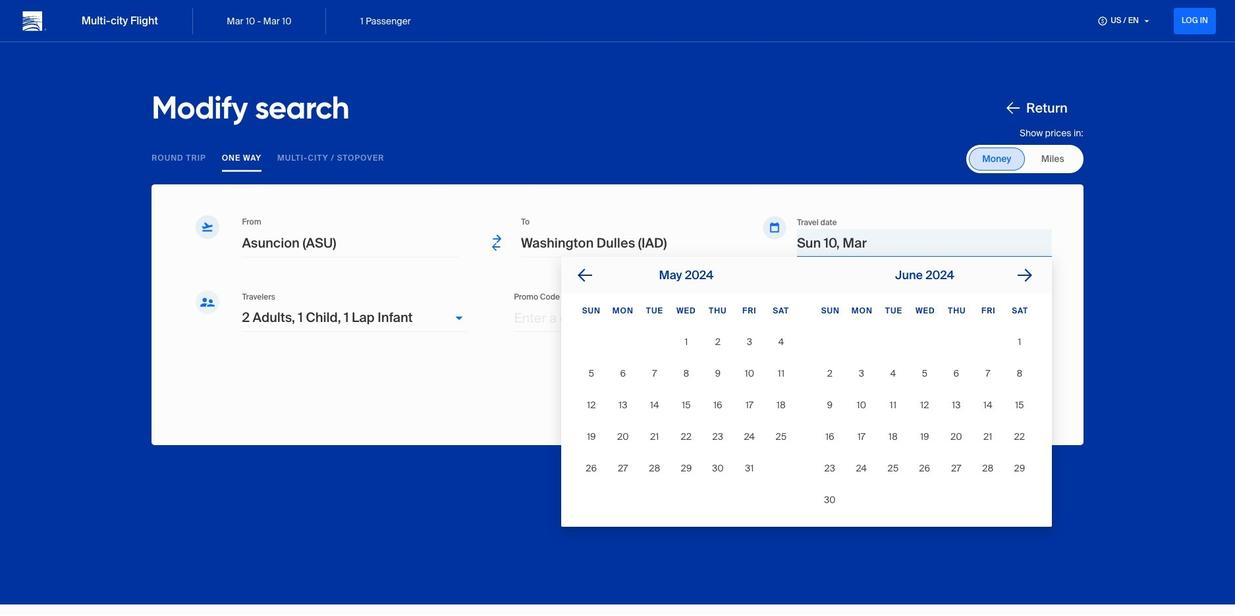 Task type: describe. For each thing, give the bounding box(es) containing it.
Enter destination text field
[[521, 229, 717, 257]]

july 2024. press enter to go to july days. image
[[1018, 269, 1033, 282]]

none button inside travels and class section. select the number of adults, children and infants that will be traveling. also choose if you want to travel in business or economy. element
[[242, 304, 451, 332]]



Task type: vqa. For each thing, say whether or not it's contained in the screenshot.
July 2024. Press enter to go to July days. icon
yes



Task type: locate. For each thing, give the bounding box(es) containing it.
None field
[[242, 216, 459, 271], [521, 216, 739, 271]]

tab panel
[[152, 185, 1236, 527]]

travels and class section. select the number of adults, children and infants that will be traveling. also choose if you want to travel in business or economy. element
[[183, 291, 473, 345]]

april 2024. press enter to go to april days. image
[[578, 269, 592, 282]]

1 horizontal spatial none field
[[521, 216, 739, 271]]

Departure text field
[[797, 229, 1052, 257]]

Enter origin text field
[[242, 229, 438, 257]]

None button
[[242, 304, 451, 332]]

application
[[559, 257, 1236, 527]]

0 horizontal spatial none field
[[242, 216, 459, 271]]

1 none field from the left
[[242, 216, 459, 271]]

Enter a code (optional) text field
[[514, 304, 739, 332]]

2 none field from the left
[[521, 216, 739, 271]]

none field enter origin
[[242, 216, 459, 271]]

search parameters provided.multicity search, starting on mar 10 through mar 10. 1 passenger. press enter return to the booking panel to modify search parameters. press tab to advance into country and language options. footer
[[58, 0, 445, 42]]

tab list
[[152, 142, 851, 174]]

none field enter destination
[[521, 216, 739, 271]]



